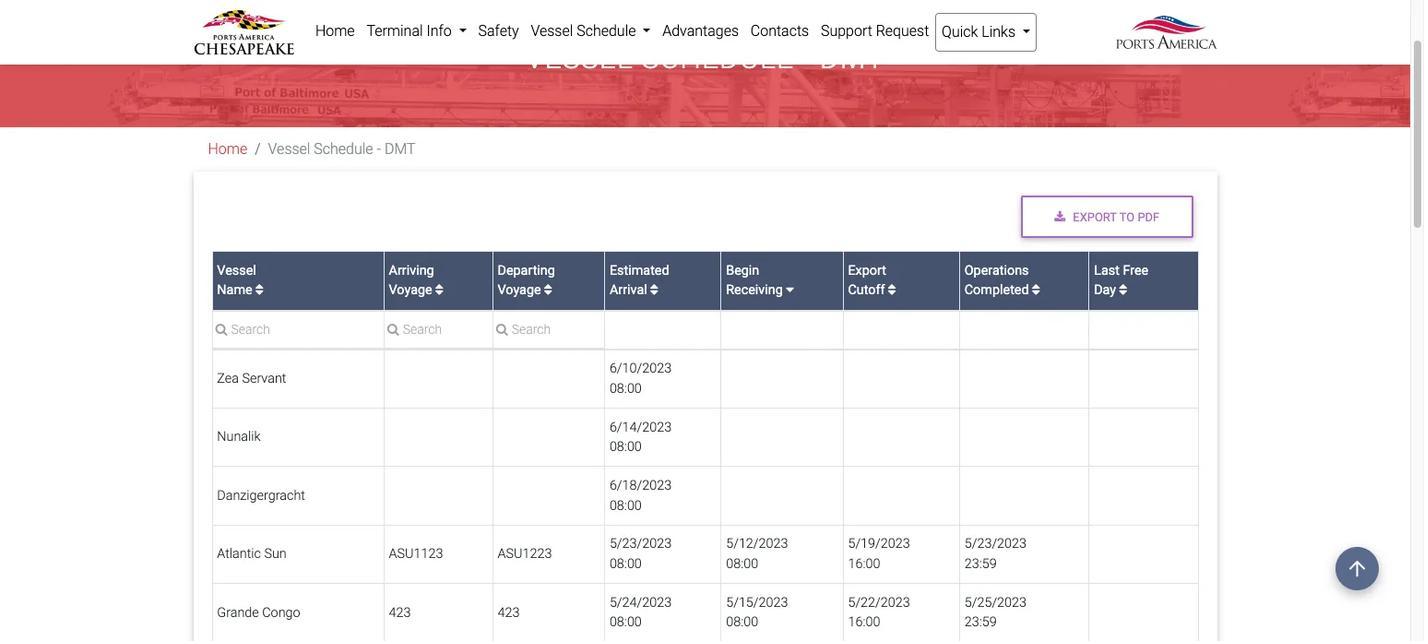 Task type: vqa. For each thing, say whether or not it's contained in the screenshot.


Task type: describe. For each thing, give the bounding box(es) containing it.
cutoff
[[848, 283, 885, 298]]

quick
[[942, 23, 978, 41]]

operations completed
[[965, 263, 1029, 298]]

5/19/2023 16:00
[[848, 536, 910, 572]]

5/22/2023 16:00
[[848, 595, 910, 630]]

departing voyage
[[498, 263, 555, 298]]

links
[[982, 23, 1016, 41]]

departing
[[498, 263, 555, 278]]

advantages link
[[657, 13, 745, 50]]

1 vertical spatial home link
[[208, 141, 247, 158]]

vessel name
[[217, 263, 256, 298]]

16:00 for 5/19/2023 16:00
[[848, 556, 880, 572]]

nunalik
[[217, 429, 261, 445]]

grande congo
[[217, 605, 300, 620]]

vessel schedule link
[[525, 13, 657, 50]]

0 horizontal spatial schedule
[[314, 141, 373, 158]]

export for export cutoff
[[848, 263, 886, 278]]

23:59 for 5/23/2023 23:59
[[965, 556, 997, 572]]

5/15/2023 08:00
[[726, 595, 788, 630]]

pdf
[[1138, 210, 1160, 224]]

08:00 for 6/18/2023 08:00
[[610, 498, 642, 513]]

operations
[[965, 263, 1029, 278]]

6/14/2023 08:00
[[610, 419, 672, 455]]

5/24/2023
[[610, 595, 672, 610]]

export cutoff
[[848, 263, 886, 298]]

voyage for departing voyage
[[498, 283, 541, 298]]

0 vertical spatial schedule
[[577, 22, 636, 40]]

support
[[821, 22, 872, 40]]

23:59 for 5/25/2023 23:59
[[965, 615, 997, 630]]

6/10/2023
[[610, 361, 672, 376]]

request
[[876, 22, 929, 40]]

0 vertical spatial vessel schedule - dmt
[[526, 41, 885, 76]]

support request link
[[815, 13, 935, 50]]

name
[[217, 283, 252, 298]]

completed
[[965, 283, 1029, 298]]

go to top image
[[1336, 547, 1379, 590]]

export for export to pdf
[[1073, 210, 1117, 224]]

5/23/2023 08:00
[[610, 536, 672, 572]]

16:00 for 5/22/2023 16:00
[[848, 615, 880, 630]]

5/15/2023
[[726, 595, 788, 610]]

08:00 for 6/14/2023 08:00
[[610, 439, 642, 455]]

1 horizontal spatial dmt
[[820, 41, 885, 76]]

contacts
[[751, 22, 809, 40]]

safety link
[[472, 13, 525, 50]]

info
[[427, 22, 452, 40]]

to
[[1120, 210, 1135, 224]]

arrival
[[610, 283, 647, 298]]

quick links link
[[935, 13, 1037, 52]]

safety
[[478, 22, 519, 40]]

begin receiving
[[726, 263, 783, 298]]

5/25/2023 23:59
[[965, 595, 1027, 630]]

support request
[[821, 22, 929, 40]]



Task type: locate. For each thing, give the bounding box(es) containing it.
08:00 for 6/10/2023 08:00
[[610, 381, 642, 396]]

0 vertical spatial dmt
[[820, 41, 885, 76]]

home for bottom the "home" link
[[208, 141, 247, 158]]

0 vertical spatial home
[[315, 22, 355, 40]]

1 horizontal spatial export
[[1073, 210, 1117, 224]]

1 423 from the left
[[389, 605, 411, 620]]

home for top the "home" link
[[315, 22, 355, 40]]

1 horizontal spatial home link
[[309, 13, 361, 50]]

0 horizontal spatial 5/23/2023
[[610, 536, 672, 552]]

export to pdf
[[1073, 210, 1160, 224]]

2 16:00 from the top
[[848, 615, 880, 630]]

0 horizontal spatial export
[[848, 263, 886, 278]]

advantages
[[662, 22, 739, 40]]

1 5/23/2023 from the left
[[610, 536, 672, 552]]

voyage down departing at the top
[[498, 283, 541, 298]]

-
[[802, 41, 812, 76], [377, 141, 381, 158]]

vessel schedule
[[531, 22, 640, 40]]

2 23:59 from the top
[[965, 615, 997, 630]]

estimated
[[610, 263, 669, 278]]

16:00 down 5/22/2023
[[848, 615, 880, 630]]

1 vertical spatial 23:59
[[965, 615, 997, 630]]

1 vertical spatial home
[[208, 141, 247, 158]]

terminal info
[[367, 22, 455, 40]]

sun
[[264, 546, 287, 562]]

23:59 inside '5/23/2023 23:59'
[[965, 556, 997, 572]]

23:59
[[965, 556, 997, 572], [965, 615, 997, 630]]

5/23/2023 23:59
[[965, 536, 1027, 572]]

export up cutoff at top right
[[848, 263, 886, 278]]

arriving voyage
[[389, 263, 436, 298]]

terminal
[[367, 22, 423, 40]]

08:00 inside 5/24/2023 08:00
[[610, 615, 642, 630]]

6/18/2023
[[610, 478, 672, 493]]

1 vertical spatial schedule
[[642, 41, 794, 76]]

0 vertical spatial export
[[1073, 210, 1117, 224]]

08:00 inside '5/15/2023 08:00'
[[726, 615, 758, 630]]

asu1223
[[498, 546, 552, 562]]

08:00 down 5/15/2023
[[726, 615, 758, 630]]

1 vertical spatial vessel schedule - dmt
[[268, 141, 416, 158]]

0 vertical spatial 16:00
[[848, 556, 880, 572]]

home
[[315, 22, 355, 40], [208, 141, 247, 158]]

vessel schedule - dmt
[[526, 41, 885, 76], [268, 141, 416, 158]]

08:00 down 6/18/2023
[[610, 498, 642, 513]]

export
[[1073, 210, 1117, 224], [848, 263, 886, 278]]

atlantic sun
[[217, 546, 287, 562]]

08:00 for 5/15/2023 08:00
[[726, 615, 758, 630]]

2 423 from the left
[[498, 605, 520, 620]]

08:00 down the '6/14/2023'
[[610, 439, 642, 455]]

08:00 inside 5/23/2023 08:00
[[610, 556, 642, 572]]

1 vertical spatial -
[[377, 141, 381, 158]]

receiving
[[726, 283, 783, 298]]

1 vertical spatial 16:00
[[848, 615, 880, 630]]

5/24/2023 08:00
[[610, 595, 672, 630]]

5/23/2023 for 23:59
[[965, 536, 1027, 552]]

08:00 inside '5/12/2023 08:00'
[[726, 556, 758, 572]]

arriving
[[389, 263, 434, 278]]

vessel
[[531, 22, 573, 40], [526, 41, 633, 76], [268, 141, 310, 158], [217, 263, 256, 278]]

0 horizontal spatial home
[[208, 141, 247, 158]]

atlantic
[[217, 546, 261, 562]]

1 horizontal spatial vessel schedule - dmt
[[526, 41, 885, 76]]

1 23:59 from the top
[[965, 556, 997, 572]]

export to pdf link
[[1021, 196, 1193, 238]]

16:00 inside 5/22/2023 16:00
[[848, 615, 880, 630]]

16:00
[[848, 556, 880, 572], [848, 615, 880, 630]]

6/18/2023 08:00
[[610, 478, 672, 513]]

08:00 for 5/24/2023 08:00
[[610, 615, 642, 630]]

08:00 down 5/12/2023
[[726, 556, 758, 572]]

0 vertical spatial 23:59
[[965, 556, 997, 572]]

grande
[[217, 605, 259, 620]]

5/23/2023 down '6/18/2023 08:00' at left
[[610, 536, 672, 552]]

voyage inside arriving voyage
[[389, 283, 432, 298]]

1 16:00 from the top
[[848, 556, 880, 572]]

08:00 inside 6/10/2023 08:00
[[610, 381, 642, 396]]

2 vertical spatial schedule
[[314, 141, 373, 158]]

2 5/23/2023 from the left
[[965, 536, 1027, 552]]

0 vertical spatial home link
[[309, 13, 361, 50]]

quick links
[[942, 23, 1019, 41]]

423 down 'asu1123'
[[389, 605, 411, 620]]

2 voyage from the left
[[498, 283, 541, 298]]

6/10/2023 08:00
[[610, 361, 672, 396]]

terminal info link
[[361, 13, 472, 50]]

08:00 up "5/24/2023"
[[610, 556, 642, 572]]

estimated arrival
[[610, 263, 669, 298]]

0 horizontal spatial vessel schedule - dmt
[[268, 141, 416, 158]]

23:59 up 5/25/2023
[[965, 556, 997, 572]]

08:00 for 5/12/2023 08:00
[[726, 556, 758, 572]]

day
[[1094, 283, 1116, 298]]

08:00 down 6/10/2023
[[610, 381, 642, 396]]

2 horizontal spatial schedule
[[642, 41, 794, 76]]

5/12/2023
[[726, 536, 788, 552]]

None field
[[213, 321, 383, 348], [384, 321, 492, 348], [493, 321, 604, 348], [213, 321, 383, 348], [384, 321, 492, 348], [493, 321, 604, 348]]

danzigergracht
[[217, 488, 305, 503]]

23:59 inside 5/25/2023 23:59
[[965, 615, 997, 630]]

6/14/2023
[[610, 419, 672, 435]]

16:00 down the 5/19/2023
[[848, 556, 880, 572]]

voyage down arriving
[[389, 283, 432, 298]]

1 vertical spatial export
[[848, 263, 886, 278]]

0 horizontal spatial 423
[[389, 605, 411, 620]]

16:00 inside 5/19/2023 16:00
[[848, 556, 880, 572]]

5/22/2023
[[848, 595, 910, 610]]

1 horizontal spatial 5/23/2023
[[965, 536, 1027, 552]]

23:59 down 5/25/2023
[[965, 615, 997, 630]]

08:00 down "5/24/2023"
[[610, 615, 642, 630]]

last
[[1094, 263, 1120, 278]]

voyage
[[389, 283, 432, 298], [498, 283, 541, 298]]

0 horizontal spatial -
[[377, 141, 381, 158]]

0 horizontal spatial voyage
[[389, 283, 432, 298]]

1 horizontal spatial 423
[[498, 605, 520, 620]]

08:00
[[610, 381, 642, 396], [610, 439, 642, 455], [610, 498, 642, 513], [610, 556, 642, 572], [726, 556, 758, 572], [610, 615, 642, 630], [726, 615, 758, 630]]

voyage inside departing voyage
[[498, 283, 541, 298]]

dmt
[[820, 41, 885, 76], [385, 141, 416, 158]]

servant
[[242, 371, 286, 386]]

423 down asu1223
[[498, 605, 520, 620]]

voyage for arriving voyage
[[389, 283, 432, 298]]

1 horizontal spatial home
[[315, 22, 355, 40]]

08:00 inside '6/18/2023 08:00'
[[610, 498, 642, 513]]

zea
[[217, 371, 239, 386]]

asu1123
[[389, 546, 443, 562]]

5/19/2023
[[848, 536, 910, 552]]

5/23/2023 up 5/25/2023
[[965, 536, 1027, 552]]

contacts link
[[745, 13, 815, 50]]

free
[[1123, 263, 1149, 278]]

last free day
[[1094, 263, 1149, 298]]

5/23/2023 for 08:00
[[610, 536, 672, 552]]

export left to in the top of the page
[[1073, 210, 1117, 224]]

423
[[389, 605, 411, 620], [498, 605, 520, 620]]

0 horizontal spatial home link
[[208, 141, 247, 158]]

zea servant
[[217, 371, 286, 386]]

08:00 for 5/23/2023 08:00
[[610, 556, 642, 572]]

home link
[[309, 13, 361, 50], [208, 141, 247, 158]]

0 horizontal spatial dmt
[[385, 141, 416, 158]]

1 horizontal spatial voyage
[[498, 283, 541, 298]]

begin
[[726, 263, 759, 278]]

congo
[[262, 605, 300, 620]]

1 voyage from the left
[[389, 283, 432, 298]]

1 vertical spatial dmt
[[385, 141, 416, 158]]

download image
[[1054, 212, 1066, 224]]

5/25/2023
[[965, 595, 1027, 610]]

1 horizontal spatial -
[[802, 41, 812, 76]]

5/12/2023 08:00
[[726, 536, 788, 572]]

0 vertical spatial -
[[802, 41, 812, 76]]

1 horizontal spatial schedule
[[577, 22, 636, 40]]

schedule
[[577, 22, 636, 40], [642, 41, 794, 76], [314, 141, 373, 158]]

5/23/2023
[[610, 536, 672, 552], [965, 536, 1027, 552]]

08:00 inside 6/14/2023 08:00
[[610, 439, 642, 455]]



